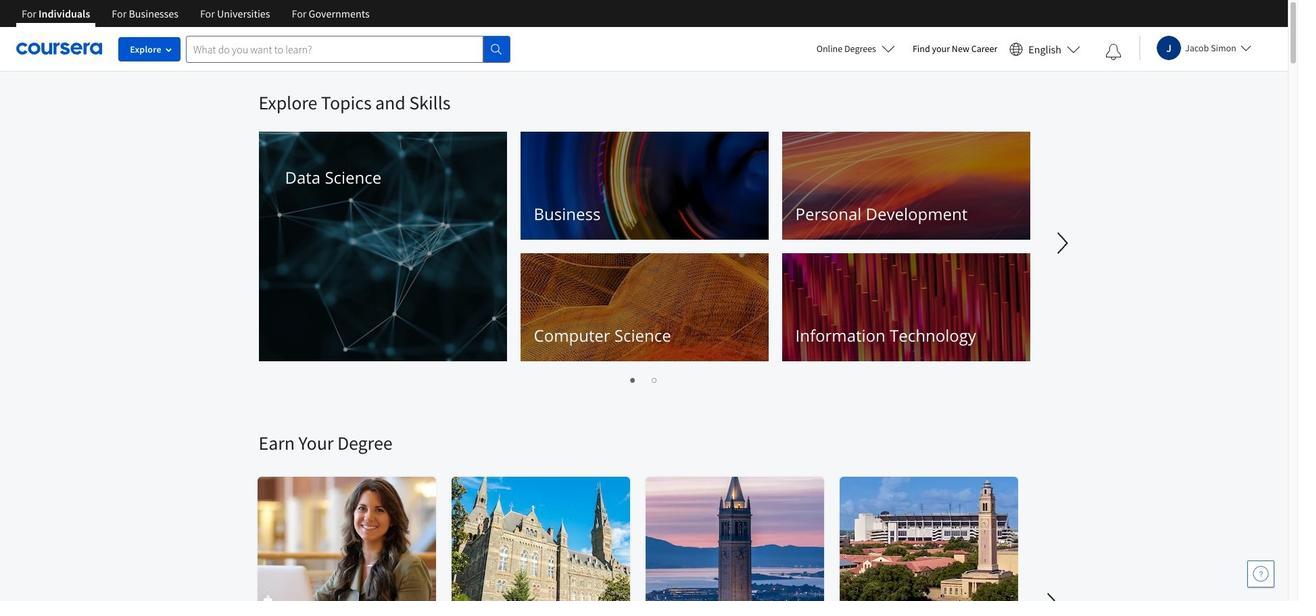Task type: vqa. For each thing, say whether or not it's contained in the screenshot.
Data Science IMAGE
yes



Task type: describe. For each thing, give the bounding box(es) containing it.
business image
[[520, 132, 768, 240]]

data science image
[[259, 132, 507, 362]]

computer science image
[[520, 254, 768, 362]]

bachelor of arts in liberal studies degree by georgetown university, image
[[451, 477, 630, 602]]

earn your degree carousel element
[[252, 391, 1298, 602]]

list inside explore topics and skills carousel element
[[259, 372, 1029, 388]]

flores master of business administration degree by louisiana state university, image
[[839, 477, 1019, 602]]

personal development image
[[782, 132, 1030, 240]]

explore topics and skills carousel element
[[252, 72, 1298, 391]]

coursera image
[[16, 38, 102, 60]]

next slide image for "master of advanced study in engineering degree by university of california, berkeley," image
[[1036, 588, 1069, 602]]



Task type: locate. For each thing, give the bounding box(es) containing it.
None search field
[[186, 35, 510, 63]]

What do you want to learn? text field
[[186, 35, 483, 63]]

master of business administration (imba) degree by university of illinois at urbana-champaign, image
[[257, 477, 436, 602]]

next slide image
[[1046, 227, 1079, 260], [1036, 588, 1069, 602]]

0 vertical spatial next slide image
[[1046, 227, 1079, 260]]

next slide image inside earn your degree carousel element
[[1036, 588, 1069, 602]]

next slide image inside explore topics and skills carousel element
[[1046, 227, 1079, 260]]

master of advanced study in engineering degree by university of california, berkeley, image
[[645, 477, 825, 602]]

banner navigation
[[11, 0, 380, 37]]

list
[[259, 372, 1029, 388]]

1 vertical spatial next slide image
[[1036, 588, 1069, 602]]

next slide image for personal development image
[[1046, 227, 1079, 260]]

help center image
[[1253, 567, 1269, 583]]



